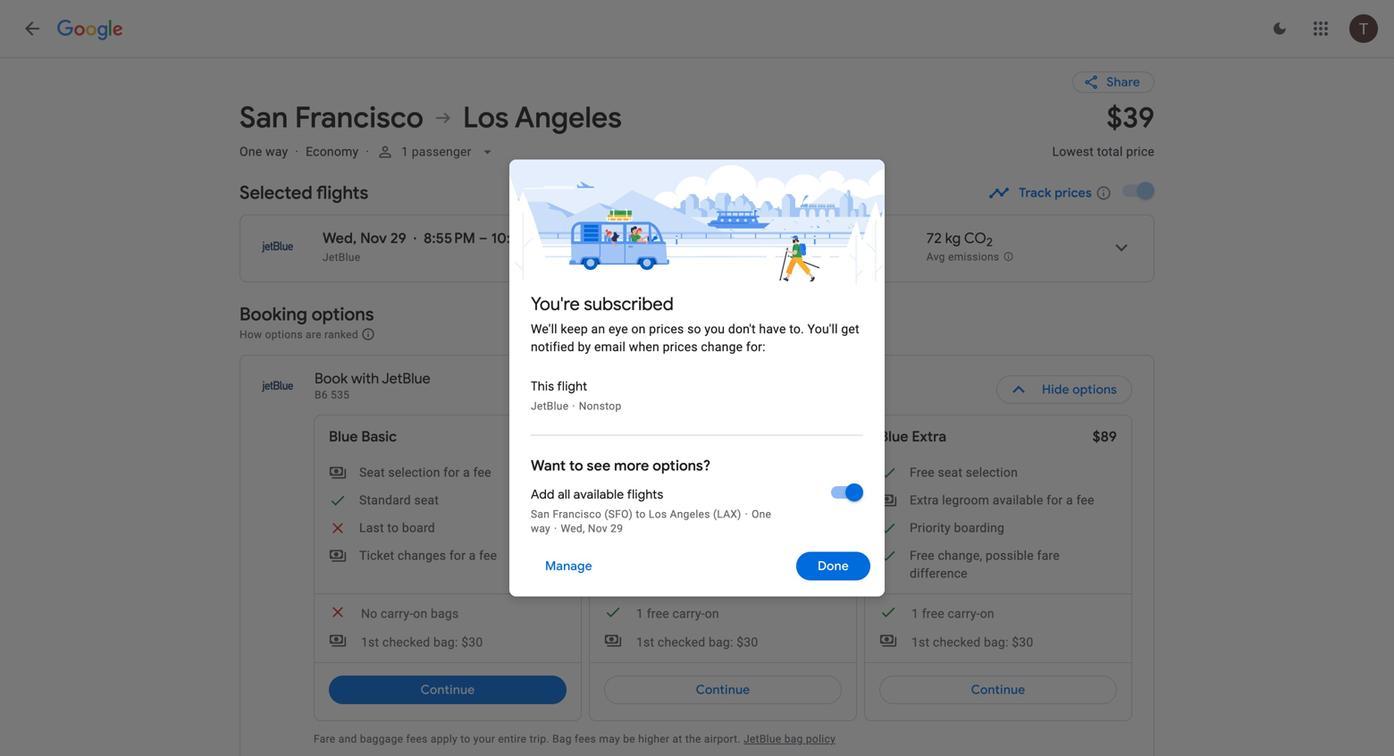 Task type: describe. For each thing, give the bounding box(es) containing it.
are
[[306, 328, 322, 341]]

priority boarding for a fee
[[635, 521, 780, 535]]

checked for blue basic
[[382, 635, 430, 650]]

jetblue down this
[[531, 400, 569, 412]]

0 horizontal spatial nonstop
[[579, 400, 622, 412]]

all
[[558, 487, 570, 503]]

$39 for $39 lowest total price
[[1107, 100, 1155, 136]]

policy
[[806, 733, 836, 745]]

1 horizontal spatial one way
[[531, 508, 771, 535]]

29 inside main content
[[390, 229, 406, 248]]

1 horizontal spatial nov
[[588, 522, 608, 535]]

options for hide
[[1072, 382, 1117, 398]]

how
[[240, 328, 262, 341]]

legroom for blue
[[667, 493, 714, 508]]

1 hr 25 min sfo – lax
[[588, 229, 657, 264]]

selected
[[240, 181, 312, 204]]

for for priority boarding for a fee
[[733, 521, 749, 535]]

first checked bag costs 30 us dollars element for blue extra
[[879, 632, 1033, 652]]

standard
[[359, 493, 411, 508]]

booking options
[[240, 303, 374, 326]]

Arrival time: 10:20 PM. text field
[[491, 229, 551, 248]]

1st for blue extra
[[912, 635, 930, 650]]

done button
[[796, 545, 870, 588]]

fare
[[1037, 548, 1060, 563]]

1 selection from the left
[[388, 465, 440, 480]]

add
[[531, 487, 555, 503]]

0 vertical spatial way
[[265, 144, 288, 159]]

$89
[[1093, 428, 1117, 446]]

by
[[578, 340, 591, 354]]

a for seat selection for a fee
[[463, 465, 470, 480]]

last to board
[[359, 521, 435, 535]]

1 continue from the left
[[421, 682, 475, 698]]

2 vertical spatial prices
[[663, 340, 698, 354]]

bag
[[784, 733, 803, 745]]

free for blue extra
[[910, 465, 935, 480]]

kg
[[945, 229, 961, 248]]

get
[[841, 322, 860, 336]]

san francisco (sfo) to los angeles (lax)
[[531, 508, 741, 521]]

for for ticket changes for a fee
[[449, 548, 466, 563]]

free for blue extra
[[922, 606, 944, 621]]

free change, possible fare difference
[[910, 548, 1060, 581]]

1 vertical spatial wed,
[[561, 522, 585, 535]]

fare
[[314, 733, 336, 745]]

have
[[759, 322, 786, 336]]

1 vertical spatial prices
[[649, 322, 684, 336]]

2
[[986, 235, 993, 250]]

baggage
[[360, 733, 403, 745]]

0 vertical spatial angeles
[[515, 100, 622, 136]]

subscribed
[[584, 293, 674, 315]]

checked for blue
[[658, 635, 705, 650]]

fee for priority boarding for a fee
[[762, 521, 780, 535]]

main content containing san francisco
[[240, 57, 1155, 756]]

1st checked bag: $30 for blue basic
[[361, 635, 483, 650]]

passenger
[[412, 144, 472, 159]]

1st for blue
[[636, 635, 654, 650]]

options?
[[653, 457, 711, 475]]

jetblue inside book with jetblue b6 535
[[382, 370, 431, 388]]

seat for blue extra
[[938, 465, 963, 480]]

0 horizontal spatial available
[[574, 487, 624, 503]]

see
[[587, 457, 611, 475]]

available for blue extra
[[993, 493, 1043, 508]]

so
[[687, 322, 701, 336]]

seat for blue
[[663, 465, 687, 480]]

a for ticket changes for a fee
[[469, 548, 476, 563]]

1 horizontal spatial one
[[752, 508, 771, 521]]

2 fees from the left
[[575, 733, 596, 745]]

want
[[531, 457, 566, 475]]

total duration 1 hr 25 min. element
[[588, 229, 753, 250]]

selection for blue extra
[[966, 465, 1018, 480]]

1 vertical spatial angeles
[[670, 508, 710, 521]]

co
[[964, 229, 986, 248]]

priority for blue
[[635, 521, 676, 535]]

8:55 pm
[[424, 229, 475, 248]]

this
[[531, 378, 554, 395]]

for for seat selection for a fee
[[444, 465, 460, 480]]

1 inside 1 hr 25 min sfo – lax
[[588, 229, 594, 248]]

nonstop flight. element
[[753, 229, 809, 250]]

difference
[[910, 566, 968, 581]]

book
[[315, 370, 348, 388]]

your
[[473, 733, 495, 745]]

0 horizontal spatial los
[[463, 100, 509, 136]]

changes
[[398, 548, 446, 563]]

0 horizontal spatial –
[[479, 229, 488, 248]]

free for blue
[[635, 465, 659, 480]]

0 vertical spatial prices
[[1055, 185, 1092, 201]]

last
[[359, 521, 384, 535]]

1 carry- from the left
[[381, 606, 413, 621]]

39 us dollars element
[[1107, 100, 1155, 136]]

Departure time: 8:55 PM. text field
[[424, 229, 475, 248]]

francisco for san francisco
[[295, 100, 424, 136]]

change
[[701, 340, 743, 354]]

8:55 pm – 10:20 pm
[[424, 229, 551, 248]]

bag
[[552, 733, 572, 745]]

possible
[[986, 548, 1034, 563]]

booking
[[240, 303, 307, 326]]

extra for blue extra
[[910, 493, 939, 508]]

sfo
[[588, 251, 609, 264]]

to.
[[789, 322, 804, 336]]

blue for blue basic
[[329, 428, 358, 446]]

fee down $64
[[801, 493, 819, 508]]

continue button for blue extra
[[879, 676, 1117, 704]]

$39 for $39
[[542, 428, 567, 446]]

free for blue
[[647, 606, 669, 621]]

change,
[[938, 548, 982, 563]]

– inside 1 hr 25 min sfo – lax
[[609, 251, 616, 264]]

1 horizontal spatial  image
[[366, 144, 369, 159]]

don't
[[728, 322, 756, 336]]

25
[[614, 229, 630, 248]]

extra legroom available for a fee for blue extra
[[910, 493, 1094, 508]]

available for blue
[[717, 493, 768, 508]]

2 $30 from the left
[[737, 635, 758, 650]]

seat selection for a fee
[[359, 465, 491, 480]]

when
[[629, 340, 659, 354]]

on left bags
[[413, 606, 428, 621]]

no
[[361, 606, 377, 621]]

0 vertical spatial nonstop
[[753, 229, 809, 248]]

10:20 pm
[[491, 229, 551, 248]]

fare and baggage fees apply to your entire trip.  bag fees may be higher at the airport. jetblue bag policy
[[314, 733, 836, 745]]

0 horizontal spatial seat
[[414, 493, 439, 508]]

blue for blue
[[604, 428, 633, 446]]

blue extra
[[879, 428, 947, 446]]

first checked bag costs 30 us dollars element for blue
[[604, 632, 758, 652]]

francisco for san francisco (sfo) to los angeles (lax)
[[553, 508, 602, 521]]

ticket changes for a fee
[[359, 548, 497, 563]]

seat
[[359, 465, 385, 480]]

1st checked bag: $30 for blue
[[636, 635, 758, 650]]

board
[[402, 521, 435, 535]]

1 passenger button
[[369, 136, 504, 168]]

$30 for basic
[[461, 635, 483, 650]]

continue for blue extra
[[971, 682, 1025, 698]]

flight
[[557, 378, 587, 395]]

the
[[685, 733, 701, 745]]

1 vertical spatial way
[[531, 522, 551, 535]]

selection for blue
[[691, 465, 743, 480]]

fee down $89
[[1076, 493, 1094, 508]]

an
[[591, 322, 605, 336]]

(sfo)
[[604, 508, 633, 521]]

trip.
[[530, 733, 550, 745]]

San Francisco to Los Angeles text field
[[240, 100, 1031, 136]]

hide options
[[1042, 382, 1117, 398]]

boarding for blue extra
[[954, 521, 1005, 535]]

email
[[594, 340, 626, 354]]

book with jetblue b6 535
[[315, 370, 431, 401]]

bag: for basic
[[433, 635, 458, 650]]

los angeles
[[463, 100, 622, 136]]

entire
[[498, 733, 527, 745]]

free inside free change, possible fare difference
[[910, 548, 935, 563]]

fee for ticket changes for a fee
[[479, 548, 497, 563]]

1 horizontal spatial wed, nov 29
[[561, 522, 623, 535]]

selected flights
[[240, 181, 368, 204]]

fee for seat selection for a fee
[[473, 465, 491, 480]]

535
[[331, 389, 350, 401]]

continue button for blue
[[604, 676, 842, 704]]

ticket
[[359, 548, 394, 563]]



Task type: locate. For each thing, give the bounding box(es) containing it.
wed, down the selected flights
[[323, 229, 357, 248]]

available up possible
[[993, 493, 1043, 508]]

1 horizontal spatial priority
[[910, 521, 951, 535]]

nonstop
[[753, 229, 809, 248], [579, 400, 622, 412]]

selection up standard seat
[[388, 465, 440, 480]]

72 kg co 2
[[927, 229, 993, 250]]

legroom up priority boarding
[[942, 493, 989, 508]]

fee right (lax)
[[762, 521, 780, 535]]

0 horizontal spatial continue button
[[329, 676, 567, 704]]

29 down (sfo)
[[611, 522, 623, 535]]

1 horizontal spatial fees
[[575, 733, 596, 745]]

0 horizontal spatial 1 free carry-on
[[636, 606, 719, 621]]

blue up the "want to see more options?"
[[604, 428, 633, 446]]

2 legroom from the left
[[942, 493, 989, 508]]

2 extra legroom available for a fee from the left
[[910, 493, 1094, 508]]

for:
[[746, 340, 766, 354]]

selection up (lax)
[[691, 465, 743, 480]]

1 horizontal spatial angeles
[[670, 508, 710, 521]]

0 vertical spatial wed,
[[323, 229, 357, 248]]

0 horizontal spatial selection
[[388, 465, 440, 480]]

1 free from the left
[[647, 606, 669, 621]]

lowest
[[1052, 144, 1094, 159]]

min
[[633, 229, 657, 248]]

2 1st checked bag: $30 from the left
[[636, 635, 758, 650]]

Flight number B6 535 text field
[[315, 389, 350, 401]]

none text field containing $39
[[1052, 100, 1155, 175]]

prices
[[1055, 185, 1092, 201], [649, 322, 684, 336], [663, 340, 698, 354]]

departing flight on wednesday, november 29. leaves san francisco international airport at 8:55 pm on wednesday, november 29 and arrives at los angeles international airport at 10:20 pm on wednesday, november 29. element
[[323, 229, 551, 248]]

jetblue up booking options
[[323, 251, 360, 264]]

 image for nov
[[414, 230, 417, 248]]

options up 'ranked'
[[312, 303, 374, 326]]

3 $30 from the left
[[1012, 635, 1033, 650]]

0 vertical spatial flights
[[316, 181, 368, 204]]

 image right economy
[[366, 144, 369, 159]]

1 vertical spatial los
[[649, 508, 667, 521]]

san for san francisco (sfo) to los angeles (lax)
[[531, 508, 550, 521]]

1st checked bag: $30
[[361, 635, 483, 650], [636, 635, 758, 650], [912, 635, 1033, 650]]

2 horizontal spatial selection
[[966, 465, 1018, 480]]

 image left economy
[[295, 144, 299, 159]]

0 horizontal spatial fees
[[406, 733, 428, 745]]

want to see more options?
[[531, 457, 711, 475]]

available up (lax)
[[717, 493, 768, 508]]

track prices
[[1019, 185, 1092, 201]]

legroom for blue extra
[[942, 493, 989, 508]]

2 horizontal spatial available
[[993, 493, 1043, 508]]

legroom up priority boarding for a fee
[[667, 493, 714, 508]]

2 continue from the left
[[696, 682, 750, 698]]

los right (sfo)
[[649, 508, 667, 521]]

3 continue from the left
[[971, 682, 1025, 698]]

hr
[[597, 229, 611, 248]]

extra legroom available for a fee for blue
[[635, 493, 819, 508]]

1 continue button from the left
[[329, 676, 567, 704]]

free seat selection for blue
[[635, 465, 743, 480]]

1 first checked bag costs 30 us dollars element from the left
[[329, 632, 483, 652]]

1 horizontal spatial free
[[922, 606, 944, 621]]

1 vertical spatial nonstop
[[579, 400, 622, 412]]

flights up san francisco (sfo) to los angeles (lax)
[[627, 487, 664, 503]]

– right 8:55 pm
[[479, 229, 488, 248]]

and
[[338, 733, 357, 745]]

1 horizontal spatial 1 free carry-on
[[912, 606, 995, 621]]

3 checked from the left
[[933, 635, 981, 650]]

0 horizontal spatial 29
[[390, 229, 406, 248]]

flights down economy
[[316, 181, 368, 204]]

extra legroom available for a fee
[[635, 493, 819, 508], [910, 493, 1094, 508]]

 image inside departing flight on wednesday, november 29. leaves san francisco international airport at 8:55 pm on wednesday, november 29 and arrives at los angeles international airport at 10:20 pm on wednesday, november 29. element
[[414, 230, 417, 248]]

1 horizontal spatial –
[[609, 251, 616, 264]]

2 1 free carry-on from the left
[[912, 606, 995, 621]]

1 horizontal spatial boarding
[[954, 521, 1005, 535]]

2 boarding from the left
[[954, 521, 1005, 535]]

go back image
[[21, 18, 43, 39]]

one way up selected
[[240, 144, 288, 159]]

one up selected
[[240, 144, 262, 159]]

72
[[927, 229, 942, 248]]

extra
[[912, 428, 947, 446], [635, 493, 664, 508], [910, 493, 939, 508]]

bags
[[431, 606, 459, 621]]

3 continue button from the left
[[879, 676, 1117, 704]]

1 free carry-on
[[636, 606, 719, 621], [912, 606, 995, 621]]

2 horizontal spatial continue
[[971, 682, 1025, 698]]

1 boarding from the left
[[679, 521, 729, 535]]

first checked bag costs 30 us dollars element
[[329, 632, 483, 652], [604, 632, 758, 652], [879, 632, 1033, 652]]

1 horizontal spatial bag:
[[709, 635, 733, 650]]

$39
[[1107, 100, 1155, 136], [542, 428, 567, 446]]

$39 up "price"
[[1107, 100, 1155, 136]]

0 horizontal spatial free seat selection
[[635, 465, 743, 480]]

2 blue from the left
[[604, 428, 633, 446]]

at
[[673, 733, 682, 745]]

legroom
[[667, 493, 714, 508], [942, 493, 989, 508]]

extra legroom available for a fee up (lax)
[[635, 493, 819, 508]]

extra legroom available for a fee up priority boarding
[[910, 493, 1094, 508]]

you'll
[[808, 322, 838, 336]]

priority right (sfo)
[[635, 521, 676, 535]]

2 bag: from the left
[[709, 635, 733, 650]]

bag: for extra
[[984, 635, 1009, 650]]

2 horizontal spatial first checked bag costs 30 us dollars element
[[879, 632, 1033, 652]]

one right (lax)
[[752, 508, 771, 521]]

options down booking
[[265, 328, 303, 341]]

main content
[[240, 57, 1155, 756]]

lax
[[616, 251, 636, 264]]

1 horizontal spatial available
[[717, 493, 768, 508]]

0 horizontal spatial extra legroom available for a fee
[[635, 493, 819, 508]]

higher
[[638, 733, 670, 745]]

jetblue bag policy link
[[744, 733, 836, 745]]

wed, down all
[[561, 522, 585, 535]]

2 free seat selection from the left
[[910, 465, 1018, 480]]

more
[[614, 457, 649, 475]]

options
[[312, 303, 374, 326], [265, 328, 303, 341], [1072, 382, 1117, 398]]

one way inside main content
[[240, 144, 288, 159]]

blue right $64
[[879, 428, 909, 446]]

track
[[1019, 185, 1052, 201]]

3 first checked bag costs 30 us dollars element from the left
[[879, 632, 1033, 652]]

1 horizontal spatial 1st checked bag: $30
[[636, 635, 758, 650]]

1 horizontal spatial continue
[[696, 682, 750, 698]]

0 vertical spatial nov
[[360, 229, 387, 248]]

priority up change,
[[910, 521, 951, 535]]

apply
[[431, 733, 458, 745]]

1 checked from the left
[[382, 635, 430, 650]]

basic
[[361, 428, 397, 446]]

1 horizontal spatial extra legroom available for a fee
[[910, 493, 1094, 508]]

to left 'see'
[[569, 457, 583, 475]]

nov left 8:55 pm text box
[[360, 229, 387, 248]]

29 left 8:55 pm
[[390, 229, 406, 248]]

0 horizontal spatial free
[[647, 606, 669, 621]]

3 selection from the left
[[966, 465, 1018, 480]]

1 horizontal spatial carry-
[[673, 606, 705, 621]]

continue
[[421, 682, 475, 698], [696, 682, 750, 698], [971, 682, 1025, 698]]

1 free carry-on for blue
[[636, 606, 719, 621]]

options for how
[[265, 328, 303, 341]]

$39 lowest total price
[[1052, 100, 1155, 159]]

to right last
[[387, 521, 399, 535]]

 image
[[295, 144, 299, 159], [366, 144, 369, 159], [414, 230, 417, 248]]

1 blue from the left
[[329, 428, 358, 446]]

2 horizontal spatial 1st checked bag: $30
[[912, 635, 1033, 650]]

seat right more on the bottom of page
[[663, 465, 687, 480]]

hide options button
[[996, 375, 1132, 404]]

carry- down difference
[[948, 606, 980, 621]]

2 horizontal spatial options
[[1072, 382, 1117, 398]]

share
[[1107, 74, 1140, 90]]

continue for blue
[[696, 682, 750, 698]]

options right hide
[[1072, 382, 1117, 398]]

2 first checked bag costs 30 us dollars element from the left
[[604, 632, 758, 652]]

– down hr
[[609, 251, 616, 264]]

0 vertical spatial one
[[240, 144, 262, 159]]

first checked bag costs 30 us dollars element for blue basic
[[329, 632, 483, 652]]

learn more about tracked prices image
[[1096, 185, 1112, 201]]

3 carry- from the left
[[948, 606, 980, 621]]

learn more about booking options image
[[361, 327, 376, 341]]

0 horizontal spatial wed,
[[323, 229, 357, 248]]

to right (sfo)
[[636, 508, 646, 521]]

0 horizontal spatial francisco
[[295, 100, 424, 136]]

1 horizontal spatial nonstop
[[753, 229, 809, 248]]

0 horizontal spatial 1st
[[361, 635, 379, 650]]

1 horizontal spatial checked
[[658, 635, 705, 650]]

0 horizontal spatial $39
[[542, 428, 567, 446]]

$30 for extra
[[1012, 635, 1033, 650]]

0 horizontal spatial angeles
[[515, 100, 622, 136]]

0 horizontal spatial nov
[[360, 229, 387, 248]]

1 horizontal spatial first checked bag costs 30 us dollars element
[[604, 632, 758, 652]]

1 vertical spatial options
[[265, 328, 303, 341]]

learn more about booking options element
[[361, 324, 376, 344]]

fees left apply
[[406, 733, 428, 745]]

wed, nov 29 down (sfo)
[[561, 522, 623, 535]]

wed,
[[323, 229, 357, 248], [561, 522, 585, 535]]

None text field
[[1052, 100, 1155, 175]]

manage
[[545, 558, 592, 574]]

fee
[[473, 465, 491, 480], [801, 493, 819, 508], [1076, 493, 1094, 508], [762, 521, 780, 535], [479, 548, 497, 563]]

0 horizontal spatial way
[[265, 144, 288, 159]]

carry- for blue extra
[[948, 606, 980, 621]]

3 1st checked bag: $30 from the left
[[912, 635, 1033, 650]]

one way
[[240, 144, 288, 159], [531, 508, 771, 535]]

0 horizontal spatial  image
[[295, 144, 299, 159]]

1 horizontal spatial way
[[531, 522, 551, 535]]

done
[[818, 558, 849, 574]]

extra for blue
[[635, 493, 664, 508]]

1 1st checked bag: $30 from the left
[[361, 635, 483, 650]]

price
[[1126, 144, 1155, 159]]

options for booking
[[312, 303, 374, 326]]

1 horizontal spatial selection
[[691, 465, 743, 480]]

jetblue left bag
[[744, 733, 782, 745]]

2 horizontal spatial blue
[[879, 428, 909, 446]]

fees right the bag
[[575, 733, 596, 745]]

san francisco
[[240, 100, 424, 136]]

san down add
[[531, 508, 550, 521]]

1st checked bag: $30 for blue extra
[[912, 635, 1033, 650]]

 image left 8:55 pm text box
[[414, 230, 417, 248]]

3 1st from the left
[[912, 635, 930, 650]]

1 extra legroom available for a fee from the left
[[635, 493, 819, 508]]

this flight
[[531, 378, 587, 395]]

on
[[631, 322, 646, 336], [413, 606, 428, 621], [705, 606, 719, 621], [980, 606, 995, 621]]

boarding
[[679, 521, 729, 535], [954, 521, 1005, 535]]

1 $30 from the left
[[461, 635, 483, 650]]

free seat selection up priority boarding
[[910, 465, 1018, 480]]

29
[[390, 229, 406, 248], [611, 522, 623, 535]]

1 vertical spatial nov
[[588, 522, 608, 535]]

1 free seat selection from the left
[[635, 465, 743, 480]]

free seat selection for blue extra
[[910, 465, 1018, 480]]

 image for way
[[295, 144, 299, 159]]

francisco up economy
[[295, 100, 424, 136]]

share button
[[1073, 71, 1155, 93]]

1 horizontal spatial san
[[531, 508, 550, 521]]

san for san francisco
[[240, 100, 288, 136]]

you're
[[531, 293, 580, 315]]

for
[[444, 465, 460, 480], [771, 493, 788, 508], [1047, 493, 1063, 508], [733, 521, 749, 535], [449, 548, 466, 563]]

0 vertical spatial francisco
[[295, 100, 424, 136]]

1 legroom from the left
[[667, 493, 714, 508]]

2 priority from the left
[[910, 521, 951, 535]]

0 horizontal spatial continue
[[421, 682, 475, 698]]

1st for blue basic
[[361, 635, 379, 650]]

blue left basic on the bottom left of page
[[329, 428, 358, 446]]

boarding up change,
[[954, 521, 1005, 535]]

 image
[[745, 508, 748, 521]]

0 horizontal spatial legroom
[[667, 493, 714, 508]]

angeles
[[515, 100, 622, 136], [670, 508, 710, 521]]

way up selected
[[265, 144, 288, 159]]

1 horizontal spatial continue button
[[604, 676, 842, 704]]

1 horizontal spatial flights
[[627, 487, 664, 503]]

3 bag: from the left
[[984, 635, 1009, 650]]

san up selected
[[240, 100, 288, 136]]

on down priority boarding for a fee
[[705, 606, 719, 621]]

add all available flights
[[531, 487, 664, 503]]

to left your
[[461, 733, 471, 745]]

free seat selection up (lax)
[[635, 465, 743, 480]]

2 1st from the left
[[636, 635, 654, 650]]

1 inside popup button
[[401, 144, 409, 159]]

0 horizontal spatial first checked bag costs 30 us dollars element
[[329, 632, 483, 652]]

jetblue right with
[[382, 370, 431, 388]]

wed, nov 29 down the selected flights
[[323, 229, 406, 248]]

blue for blue extra
[[879, 428, 909, 446]]

wed, nov 29 inside main content
[[323, 229, 406, 248]]

ranked
[[324, 328, 358, 341]]

2 horizontal spatial $30
[[1012, 635, 1033, 650]]

checked for blue extra
[[933, 635, 981, 650]]

prices left learn more about tracked prices icon
[[1055, 185, 1092, 201]]

we'll
[[531, 322, 557, 336]]

seat down seat selection for a fee
[[414, 493, 439, 508]]

0 vertical spatial options
[[312, 303, 374, 326]]

emissions
[[948, 251, 999, 263]]

free up san francisco (sfo) to los angeles (lax)
[[635, 465, 659, 480]]

you
[[705, 322, 725, 336]]

options inside dropdown button
[[1072, 382, 1117, 398]]

free seat selection
[[635, 465, 743, 480], [910, 465, 1018, 480]]

$64
[[817, 428, 842, 446]]

2 checked from the left
[[658, 635, 705, 650]]

0 horizontal spatial one
[[240, 144, 262, 159]]

1 bag: from the left
[[433, 635, 458, 650]]

0 vertical spatial wed, nov 29
[[323, 229, 406, 248]]

prices down "so"
[[663, 340, 698, 354]]

0 horizontal spatial san
[[240, 100, 288, 136]]

1 fees from the left
[[406, 733, 428, 745]]

2 horizontal spatial  image
[[414, 230, 417, 248]]

3 blue from the left
[[879, 428, 909, 446]]

francisco down all
[[553, 508, 602, 521]]

0 vertical spatial los
[[463, 100, 509, 136]]

on inside 'you're subscribed we'll keep an eye on prices so you don't have to. you'll get notified by email when prices change for:'
[[631, 322, 646, 336]]

with
[[351, 370, 379, 388]]

1 horizontal spatial los
[[649, 508, 667, 521]]

0 horizontal spatial carry-
[[381, 606, 413, 621]]

seat down blue extra
[[938, 465, 963, 480]]

carry- for blue
[[673, 606, 705, 621]]

1 horizontal spatial 29
[[611, 522, 623, 535]]

a for priority boarding for a fee
[[752, 521, 759, 535]]

1 horizontal spatial francisco
[[553, 508, 602, 521]]

2 continue button from the left
[[604, 676, 842, 704]]

1 vertical spatial one
[[752, 508, 771, 521]]

blue basic
[[329, 428, 397, 446]]

priority for blue extra
[[910, 521, 951, 535]]

carry- down priority boarding for a fee
[[673, 606, 705, 621]]

standard seat
[[359, 493, 439, 508]]

on up 'when'
[[631, 322, 646, 336]]

available up (sfo)
[[574, 487, 624, 503]]

total
[[1097, 144, 1123, 159]]

on down free change, possible fare difference
[[980, 606, 995, 621]]

you're subscribed we'll keep an eye on prices so you don't have to. you'll get notified by email when prices change for:
[[531, 293, 860, 354]]

0 horizontal spatial 1st checked bag: $30
[[361, 635, 483, 650]]

nov down (sfo)
[[588, 522, 608, 535]]

los
[[463, 100, 509, 136], [649, 508, 667, 521]]

fee right 'changes'
[[479, 548, 497, 563]]

carry- right no
[[381, 606, 413, 621]]

(lax)
[[713, 508, 741, 521]]

selection up priority boarding
[[966, 465, 1018, 480]]

one way down more on the bottom of page
[[531, 508, 771, 535]]

0 horizontal spatial checked
[[382, 635, 430, 650]]

2 selection from the left
[[691, 465, 743, 480]]

1 priority from the left
[[635, 521, 676, 535]]

1 horizontal spatial wed,
[[561, 522, 585, 535]]

2 horizontal spatial seat
[[938, 465, 963, 480]]

2 carry- from the left
[[673, 606, 705, 621]]

1 vertical spatial $39
[[542, 428, 567, 446]]

boarding for blue
[[679, 521, 729, 535]]

1 vertical spatial wed, nov 29
[[561, 522, 623, 535]]

free down blue extra
[[910, 465, 935, 480]]

francisco
[[295, 100, 424, 136], [553, 508, 602, 521]]

1 free carry-on for blue extra
[[912, 606, 995, 621]]

prices left "so"
[[649, 322, 684, 336]]

keep
[[561, 322, 588, 336]]

boarding down options?
[[679, 521, 729, 535]]

way down add
[[531, 522, 551, 535]]

how options are ranked
[[240, 328, 361, 341]]

be
[[623, 733, 635, 745]]

1 horizontal spatial seat
[[663, 465, 687, 480]]

1 horizontal spatial 1st
[[636, 635, 654, 650]]

0 horizontal spatial blue
[[329, 428, 358, 446]]

1 vertical spatial francisco
[[553, 508, 602, 521]]

1 horizontal spatial free seat selection
[[910, 465, 1018, 480]]

$39 inside $39 lowest total price
[[1107, 100, 1155, 136]]

2 free from the left
[[922, 606, 944, 621]]

checked
[[382, 635, 430, 650], [658, 635, 705, 650], [933, 635, 981, 650]]

fee left the want
[[473, 465, 491, 480]]

nov
[[360, 229, 387, 248], [588, 522, 608, 535]]

to
[[569, 457, 583, 475], [636, 508, 646, 521], [387, 521, 399, 535], [461, 733, 471, 745]]

free up difference
[[910, 548, 935, 563]]

0 horizontal spatial one way
[[240, 144, 288, 159]]

1 vertical spatial flights
[[627, 487, 664, 503]]

0 horizontal spatial wed, nov 29
[[323, 229, 406, 248]]

0 horizontal spatial priority
[[635, 521, 676, 535]]

1 1st from the left
[[361, 635, 379, 650]]

2 horizontal spatial bag:
[[984, 635, 1009, 650]]

2 horizontal spatial checked
[[933, 635, 981, 650]]

0 horizontal spatial boarding
[[679, 521, 729, 535]]

1 1 free carry-on from the left
[[636, 606, 719, 621]]

los up 'passenger'
[[463, 100, 509, 136]]

blue
[[329, 428, 358, 446], [604, 428, 633, 446], [879, 428, 909, 446]]

–
[[479, 229, 488, 248], [609, 251, 616, 264]]

0 vertical spatial one way
[[240, 144, 288, 159]]

flights inside main content
[[316, 181, 368, 204]]

$39 up the want
[[542, 428, 567, 446]]



Task type: vqa. For each thing, say whether or not it's contained in the screenshot.
Search Labs Icon at the right
no



